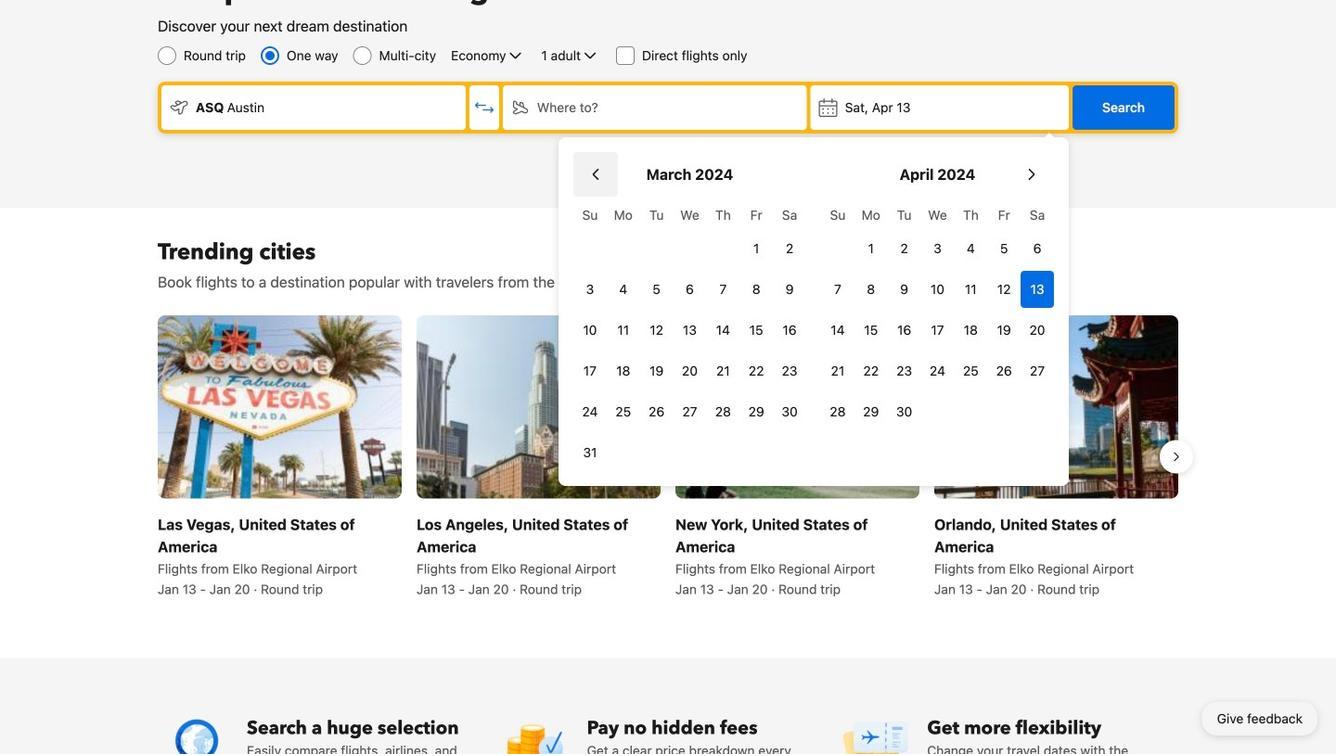 Task type: describe. For each thing, give the bounding box(es) containing it.
5 April 2024 checkbox
[[988, 230, 1021, 267]]

25 March 2024 checkbox
[[607, 393, 640, 431]]

4 March 2024 checkbox
[[607, 271, 640, 308]]

30 March 2024 checkbox
[[773, 393, 806, 431]]

18 March 2024 checkbox
[[607, 353, 640, 390]]

7 March 2024 checkbox
[[707, 271, 740, 308]]

22 April 2024 checkbox
[[855, 353, 888, 390]]

22 March 2024 checkbox
[[740, 353, 773, 390]]

28 April 2024 checkbox
[[821, 393, 855, 431]]

27 April 2024 checkbox
[[1021, 353, 1054, 390]]

2 April 2024 checkbox
[[888, 230, 921, 267]]

21 April 2024 checkbox
[[821, 353, 855, 390]]

29 March 2024 checkbox
[[740, 393, 773, 431]]

13 March 2024 checkbox
[[673, 312, 707, 349]]

20 April 2024 checkbox
[[1021, 312, 1054, 349]]

29 April 2024 checkbox
[[855, 393, 888, 431]]

24 March 2024 checkbox
[[573, 393, 607, 431]]

15 March 2024 checkbox
[[740, 312, 773, 349]]

orlando, united states of america image
[[934, 316, 1179, 499]]

new york, united states of america image
[[676, 316, 920, 499]]

8 April 2024 checkbox
[[855, 271, 888, 308]]

26 March 2024 checkbox
[[640, 393, 673, 431]]

26 April 2024 checkbox
[[988, 353, 1021, 390]]

28 March 2024 checkbox
[[707, 393, 740, 431]]

27 March 2024 checkbox
[[673, 393, 707, 431]]

31 March 2024 checkbox
[[573, 434, 607, 471]]

2 grid from the left
[[821, 197, 1054, 431]]

1 April 2024 checkbox
[[855, 230, 888, 267]]

18 April 2024 checkbox
[[954, 312, 988, 349]]

2 March 2024 checkbox
[[773, 230, 806, 267]]

5 March 2024 checkbox
[[640, 271, 673, 308]]

14 April 2024 checkbox
[[821, 312, 855, 349]]

6 April 2024 checkbox
[[1021, 230, 1054, 267]]

1 March 2024 checkbox
[[740, 230, 773, 267]]

4 April 2024 checkbox
[[954, 230, 988, 267]]

8 March 2024 checkbox
[[740, 271, 773, 308]]

15 April 2024 checkbox
[[855, 312, 888, 349]]

19 March 2024 checkbox
[[640, 353, 673, 390]]

9 March 2024 checkbox
[[773, 271, 806, 308]]

21 March 2024 checkbox
[[707, 353, 740, 390]]



Task type: vqa. For each thing, say whether or not it's contained in the screenshot.
the rightmost the Level
no



Task type: locate. For each thing, give the bounding box(es) containing it.
los angeles, united states of america image
[[417, 316, 661, 499]]

10 March 2024 checkbox
[[573, 312, 607, 349]]

19 April 2024 checkbox
[[988, 312, 1021, 349]]

3 April 2024 checkbox
[[921, 230, 954, 267]]

23 April 2024 checkbox
[[888, 353, 921, 390]]

12 March 2024 checkbox
[[640, 312, 673, 349]]

11 April 2024 checkbox
[[954, 271, 988, 308]]

16 March 2024 checkbox
[[773, 312, 806, 349]]

region
[[143, 308, 1193, 606]]

grid
[[573, 197, 806, 471], [821, 197, 1054, 431]]

1 horizontal spatial grid
[[821, 197, 1054, 431]]

23 March 2024 checkbox
[[773, 353, 806, 390]]

12 April 2024 checkbox
[[988, 271, 1021, 308]]

30 April 2024 checkbox
[[888, 393, 921, 431]]

10 April 2024 checkbox
[[921, 271, 954, 308]]

20 March 2024 checkbox
[[673, 353, 707, 390]]

9 April 2024 checkbox
[[888, 271, 921, 308]]

16 April 2024 checkbox
[[888, 312, 921, 349]]

3 March 2024 checkbox
[[573, 271, 607, 308]]

13 April 2024 checkbox
[[1021, 271, 1054, 308]]

11 March 2024 checkbox
[[607, 312, 640, 349]]

las vegas, united states of america image
[[158, 316, 402, 499]]

6 March 2024 checkbox
[[673, 271, 707, 308]]

17 March 2024 checkbox
[[573, 353, 607, 390]]

7 April 2024 checkbox
[[821, 271, 855, 308]]

1 grid from the left
[[573, 197, 806, 471]]

17 April 2024 checkbox
[[921, 312, 954, 349]]

25 April 2024 checkbox
[[954, 353, 988, 390]]

14 March 2024 checkbox
[[707, 312, 740, 349]]

0 horizontal spatial grid
[[573, 197, 806, 471]]

cell
[[1021, 267, 1054, 308]]

24 April 2024 checkbox
[[921, 353, 954, 390]]



